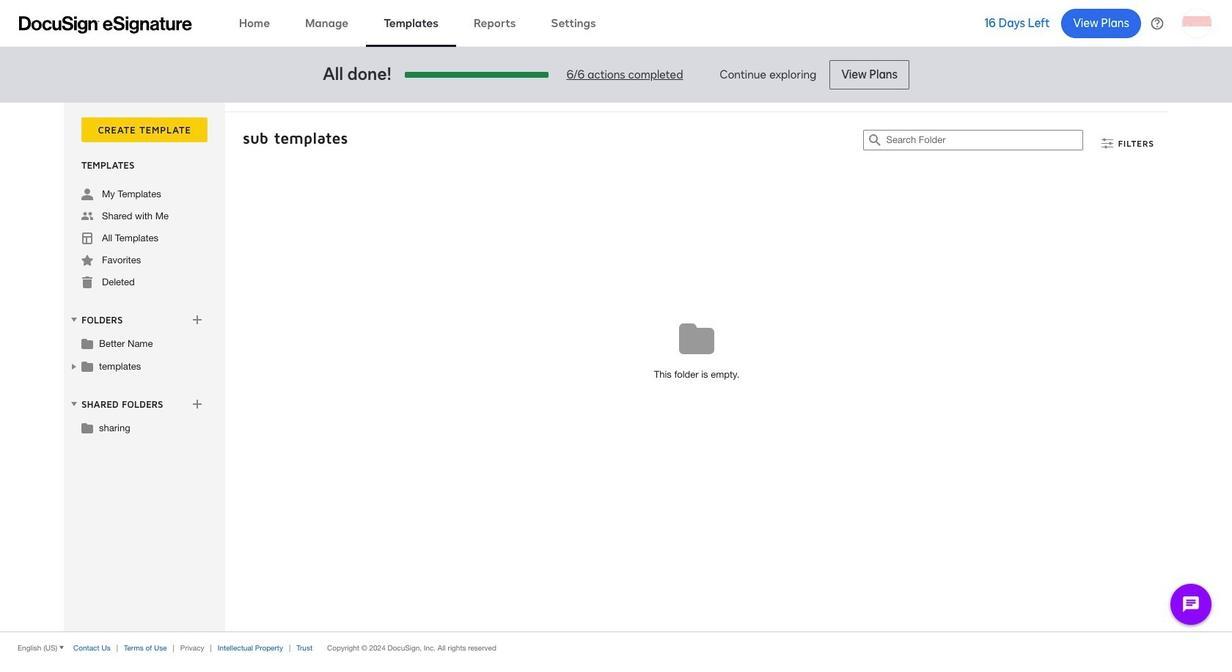 Task type: describe. For each thing, give the bounding box(es) containing it.
1 folder image from the top
[[81, 337, 93, 349]]

folder image
[[81, 422, 93, 434]]

user image
[[81, 189, 93, 200]]

2 folder image from the top
[[81, 360, 93, 372]]

view folders image
[[68, 314, 80, 326]]

Search Folder text field
[[887, 131, 1083, 150]]

star filled image
[[81, 255, 93, 266]]



Task type: vqa. For each thing, say whether or not it's contained in the screenshot.
Advanced Options List 'List'
no



Task type: locate. For each thing, give the bounding box(es) containing it.
more info region
[[0, 632, 1232, 663]]

templates image
[[81, 233, 93, 244]]

your uploaded profile image image
[[1183, 8, 1212, 38]]

view shared folders image
[[68, 398, 80, 410]]

docusign esignature image
[[19, 16, 192, 33]]

folder image down trash 'image'
[[81, 337, 93, 349]]

0 vertical spatial folder image
[[81, 337, 93, 349]]

trash image
[[81, 277, 93, 288]]

1 vertical spatial folder image
[[81, 360, 93, 372]]

secondary navigation region
[[64, 103, 1172, 632]]

folder image
[[81, 337, 93, 349], [81, 360, 93, 372]]

folder image up folder icon
[[81, 360, 93, 372]]

shared image
[[81, 211, 93, 222]]



